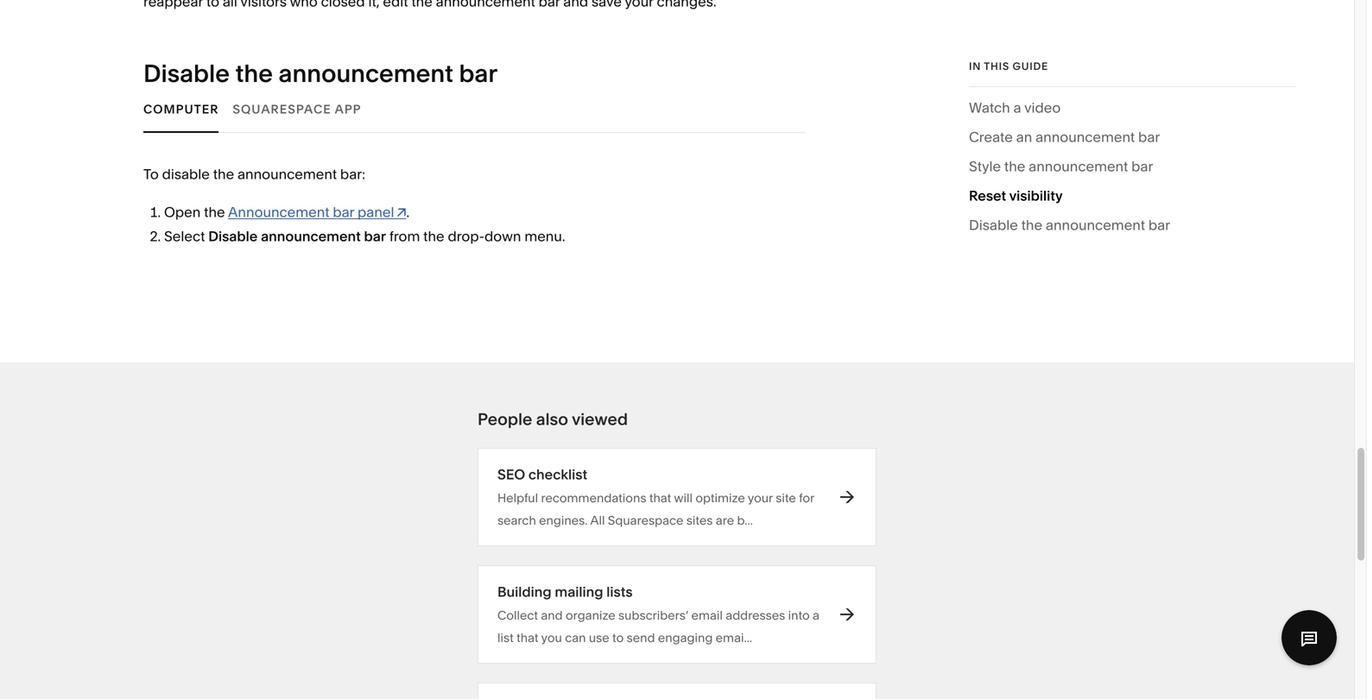 Task type: vqa. For each thing, say whether or not it's contained in the screenshot.
"Design" link
no



Task type: locate. For each thing, give the bounding box(es) containing it.
to
[[143, 166, 159, 183]]

1 vertical spatial squarespace
[[608, 513, 684, 528]]

reset
[[969, 187, 1006, 204]]

disable the announcement bar
[[143, 59, 498, 88], [969, 217, 1170, 234]]

that right list
[[517, 631, 539, 646]]

squarespace down will
[[608, 513, 684, 528]]

the right disable
[[213, 166, 234, 183]]

a inside building mailing lists collect and organize subscribers' email addresses into a list that you can use to send engaging emai...
[[813, 608, 820, 623]]

search
[[497, 513, 536, 528]]

0 horizontal spatial a
[[813, 608, 820, 623]]

that left will
[[649, 491, 671, 506]]

announcement bar panel link
[[228, 204, 406, 221]]

all
[[590, 513, 605, 528]]

video
[[1024, 99, 1061, 116]]

send
[[627, 631, 655, 646]]

0 vertical spatial disable the announcement bar
[[143, 59, 498, 88]]

seo checklist helpful recommendations that will optimize your site for search engines. all squarespace sites are b...
[[497, 466, 814, 528]]

tab list
[[143, 85, 806, 133]]

down
[[485, 228, 521, 245]]

announcement bar panel
[[228, 204, 394, 221]]

engaging
[[658, 631, 713, 646]]

disable
[[143, 59, 230, 88], [969, 217, 1018, 234], [208, 228, 258, 245]]

recommendations
[[541, 491, 646, 506]]

announcement up announcement
[[238, 166, 337, 183]]

addresses
[[726, 608, 785, 623]]

create an announcement bar link
[[969, 125, 1160, 155]]

1 horizontal spatial squarespace
[[608, 513, 684, 528]]

disable up computer
[[143, 59, 230, 88]]

squarespace left app
[[233, 102, 331, 117]]

squarespace inside button
[[233, 102, 331, 117]]

0 vertical spatial a
[[1014, 99, 1021, 116]]

bar
[[459, 59, 498, 88], [1138, 129, 1160, 145], [1132, 158, 1153, 175], [333, 204, 354, 221], [1149, 217, 1170, 234], [364, 228, 386, 245]]

reset visibility link
[[969, 184, 1063, 213]]

the
[[235, 59, 273, 88], [1004, 158, 1025, 175], [213, 166, 234, 183], [204, 204, 225, 221], [1021, 217, 1043, 234], [423, 228, 444, 245]]

people also viewed
[[478, 409, 628, 430]]

the up "squarespace app"
[[235, 59, 273, 88]]

0 horizontal spatial that
[[517, 631, 539, 646]]

list
[[497, 631, 514, 646]]

1 vertical spatial disable the announcement bar
[[969, 217, 1170, 234]]

squarespace app button
[[233, 85, 361, 133]]

that
[[649, 491, 671, 506], [517, 631, 539, 646]]

0 horizontal spatial disable the announcement bar
[[143, 59, 498, 88]]

bar inside disable the announcement bar link
[[1149, 217, 1170, 234]]

in
[[969, 60, 981, 73]]

will
[[674, 491, 693, 506]]

menu.
[[525, 228, 565, 245]]

computer
[[143, 102, 219, 117]]

1 horizontal spatial that
[[649, 491, 671, 506]]

use
[[589, 631, 609, 646]]

1 vertical spatial a
[[813, 608, 820, 623]]

can
[[565, 631, 586, 646]]

1 vertical spatial that
[[517, 631, 539, 646]]

the down visibility
[[1021, 217, 1043, 234]]

1 horizontal spatial disable the announcement bar
[[969, 217, 1170, 234]]

announcement down create an announcement bar link
[[1029, 158, 1128, 175]]

lists
[[607, 584, 633, 601]]

helpful
[[497, 491, 538, 506]]

that inside the seo checklist helpful recommendations that will optimize your site for search engines. all squarespace sites are b...
[[649, 491, 671, 506]]

0 vertical spatial that
[[649, 491, 671, 506]]

watch
[[969, 99, 1010, 116]]

into
[[788, 608, 810, 623]]

building mailing lists collect and organize subscribers' email addresses into a list that you can use to send engaging emai...
[[497, 584, 820, 646]]

disable the announcement bar down visibility
[[969, 217, 1170, 234]]

create an announcement bar
[[969, 129, 1160, 145]]

style
[[969, 158, 1001, 175]]

squarespace
[[233, 102, 331, 117], [608, 513, 684, 528]]

to
[[612, 631, 624, 646]]

that inside building mailing lists collect and organize subscribers' email addresses into a list that you can use to send engaging emai...
[[517, 631, 539, 646]]

you
[[541, 631, 562, 646]]

emai...
[[716, 631, 752, 646]]

a right into
[[813, 608, 820, 623]]

app
[[335, 102, 361, 117]]

select disable announcement bar from the drop-down menu.
[[164, 228, 565, 245]]

0 vertical spatial squarespace
[[233, 102, 331, 117]]

announcement
[[279, 59, 453, 88], [1036, 129, 1135, 145], [1029, 158, 1128, 175], [238, 166, 337, 183], [1046, 217, 1145, 234], [261, 228, 361, 245]]

1 horizontal spatial a
[[1014, 99, 1021, 116]]

0 horizontal spatial squarespace
[[233, 102, 331, 117]]

mailing
[[555, 584, 603, 601]]

a left the video
[[1014, 99, 1021, 116]]

disable
[[162, 166, 210, 183]]

a
[[1014, 99, 1021, 116], [813, 608, 820, 623]]

disable the announcement bar up "squarespace app"
[[143, 59, 498, 88]]

optimize
[[696, 491, 745, 506]]

organize
[[566, 608, 616, 623]]



Task type: describe. For each thing, give the bounding box(es) containing it.
.
[[406, 204, 413, 221]]

style the announcement bar
[[969, 158, 1153, 175]]

disable the announcement bar link
[[969, 213, 1170, 243]]

style the announcement bar link
[[969, 155, 1153, 184]]

watch a video
[[969, 99, 1061, 116]]

and
[[541, 608, 563, 623]]

announcement up style the announcement bar
[[1036, 129, 1135, 145]]

announcement down style the announcement bar link
[[1046, 217, 1145, 234]]

select
[[164, 228, 205, 245]]

watch a video link
[[969, 96, 1061, 125]]

to disable the announcement bar:
[[143, 166, 369, 183]]

the right 'open'
[[204, 204, 225, 221]]

subscribers'
[[618, 608, 689, 623]]

also
[[536, 409, 568, 430]]

panel
[[358, 204, 394, 221]]

building
[[497, 584, 552, 601]]

drop-
[[448, 228, 485, 245]]

guide
[[1013, 60, 1049, 73]]

an
[[1016, 129, 1032, 145]]

in this guide
[[969, 60, 1049, 73]]

the right the from
[[423, 228, 444, 245]]

b...
[[737, 513, 753, 528]]

open the
[[164, 204, 228, 221]]

bar:
[[340, 166, 365, 183]]

viewed
[[572, 409, 628, 430]]

from
[[389, 228, 420, 245]]

open
[[164, 204, 201, 221]]

seo
[[497, 466, 525, 483]]

site
[[776, 491, 796, 506]]

create
[[969, 129, 1013, 145]]

reset visibility
[[969, 187, 1063, 204]]

collect
[[497, 608, 538, 623]]

bar inside create an announcement bar link
[[1138, 129, 1160, 145]]

engines.
[[539, 513, 588, 528]]

the up the reset visibility at the top of the page
[[1004, 158, 1025, 175]]

disable down reset
[[969, 217, 1018, 234]]

disable down open the
[[208, 228, 258, 245]]

sites
[[686, 513, 713, 528]]

bar inside style the announcement bar link
[[1132, 158, 1153, 175]]

announcement
[[228, 204, 329, 221]]

are
[[716, 513, 734, 528]]

this
[[984, 60, 1010, 73]]

email
[[691, 608, 723, 623]]

checklist
[[528, 466, 587, 483]]

announcement up app
[[279, 59, 453, 88]]

announcement down announcement bar panel
[[261, 228, 361, 245]]

squarespace inside the seo checklist helpful recommendations that will optimize your site for search engines. all squarespace sites are b...
[[608, 513, 684, 528]]

people
[[478, 409, 532, 430]]

visibility
[[1009, 187, 1063, 204]]

squarespace app
[[233, 102, 361, 117]]

your
[[748, 491, 773, 506]]

computer button
[[143, 85, 219, 133]]

for
[[799, 491, 814, 506]]

tab list containing computer
[[143, 85, 806, 133]]



